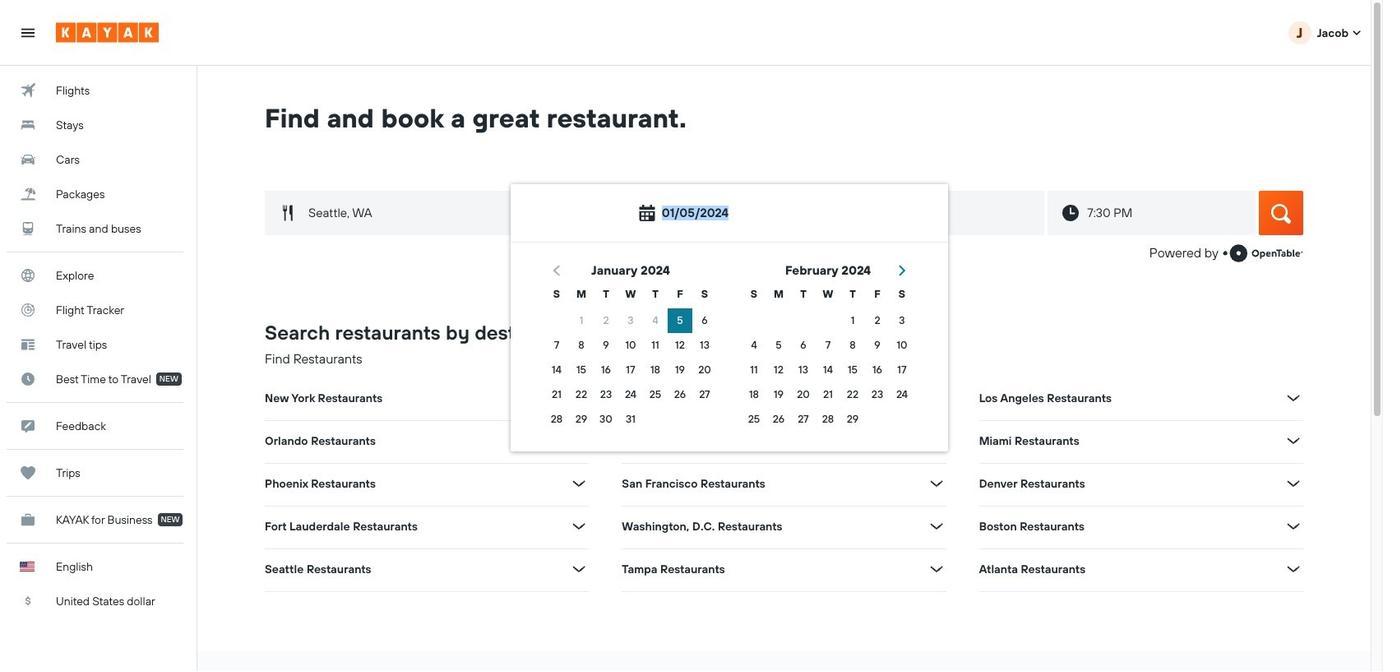 Task type: vqa. For each thing, say whether or not it's contained in the screenshot.
the Friday element
yes



Task type: describe. For each thing, give the bounding box(es) containing it.
wednesday element for "tuesday" element for first monday "element" from right
[[816, 279, 841, 308]]

united states (english) image
[[20, 562, 35, 572]]

saturday element for friday element for second monday "element" from right's "tuesday" element
[[693, 279, 717, 308]]

sunday element for second monday "element" from right
[[544, 279, 569, 308]]

tuesday element for second monday "element" from right
[[594, 279, 618, 308]]

previous month image
[[549, 262, 565, 279]]

thursday element for friday element for second monday "element" from right's "tuesday" element
[[643, 279, 668, 308]]

calendar icon image
[[637, 203, 657, 223]]

1 monday element from the left
[[569, 279, 594, 308]]

thursday element for friday element corresponding to "tuesday" element for first monday "element" from right
[[841, 279, 865, 308]]

wednesday element for second monday "element" from right's "tuesday" element
[[618, 279, 643, 308]]

2 monday element from the left
[[767, 279, 791, 308]]

saturday element for friday element corresponding to "tuesday" element for first monday "element" from right
[[890, 279, 915, 308]]



Task type: locate. For each thing, give the bounding box(es) containing it.
1 horizontal spatial monday element
[[767, 279, 791, 308]]

0 horizontal spatial wednesday element
[[618, 279, 643, 308]]

row
[[544, 308, 717, 333], [742, 308, 915, 333], [544, 333, 717, 358], [742, 333, 915, 358], [544, 358, 717, 382], [742, 358, 915, 382], [544, 382, 717, 407], [742, 382, 915, 407], [544, 407, 717, 432], [742, 407, 915, 432]]

sunday element for first monday "element" from right
[[742, 279, 767, 308]]

1 saturday element from the left
[[693, 279, 717, 308]]

thursday element left next month icon at the top of page
[[841, 279, 865, 308]]

2 thursday element from the left
[[841, 279, 865, 308]]

0 horizontal spatial tuesday element
[[594, 279, 618, 308]]

1 horizontal spatial tuesday element
[[791, 279, 816, 308]]

1 horizontal spatial friday element
[[865, 279, 890, 308]]

tuesday element
[[594, 279, 618, 308], [791, 279, 816, 308]]

1 horizontal spatial saturday element
[[890, 279, 915, 308]]

january 5 cell
[[668, 308, 693, 333]]

0 horizontal spatial friday element
[[668, 279, 693, 308]]

0 horizontal spatial saturday element
[[693, 279, 717, 308]]

1 friday element from the left
[[668, 279, 693, 308]]

thursday element
[[643, 279, 668, 308], [841, 279, 865, 308]]

friday element down dining date element at top
[[668, 279, 693, 308]]

friday element
[[668, 279, 693, 308], [865, 279, 890, 308]]

friday element left next month icon at the top of page
[[865, 279, 890, 308]]

monday element
[[569, 279, 594, 308], [767, 279, 791, 308]]

wednesday element
[[618, 279, 643, 308], [816, 279, 841, 308]]

0 horizontal spatial monday element
[[569, 279, 594, 308]]

calendar icon element
[[626, 203, 657, 223]]

sunday element
[[544, 279, 569, 308], [742, 279, 767, 308]]

1 tuesday element from the left
[[594, 279, 618, 308]]

0 horizontal spatial thursday element
[[643, 279, 668, 308]]

tuesday element for first monday "element" from right
[[791, 279, 816, 308]]

2 sunday element from the left
[[742, 279, 767, 308]]

1 horizontal spatial thursday element
[[841, 279, 865, 308]]

friday element for second monday "element" from right's "tuesday" element
[[668, 279, 693, 308]]

2 friday element from the left
[[865, 279, 890, 308]]

next month image
[[894, 262, 910, 279]]

grid
[[927, 262, 1124, 456]]

wednesday element left january 5 cell
[[618, 279, 643, 308]]

1 horizontal spatial sunday element
[[742, 279, 767, 308]]

0 horizontal spatial sunday element
[[544, 279, 569, 308]]

2 saturday element from the left
[[890, 279, 915, 308]]

dining date element
[[657, 205, 729, 221]]

2 tuesday element from the left
[[791, 279, 816, 308]]

2 wednesday element from the left
[[816, 279, 841, 308]]

1 horizontal spatial wednesday element
[[816, 279, 841, 308]]

1 wednesday element from the left
[[618, 279, 643, 308]]

friday element for "tuesday" element for first monday "element" from right
[[865, 279, 890, 308]]

saturday element
[[693, 279, 717, 308], [890, 279, 915, 308]]

1 sunday element from the left
[[544, 279, 569, 308]]

1 thursday element from the left
[[643, 279, 668, 308]]

wednesday element left next month icon at the top of page
[[816, 279, 841, 308]]

navigation menu image
[[20, 24, 36, 41]]

thursday element down calendar icon
[[643, 279, 668, 308]]



